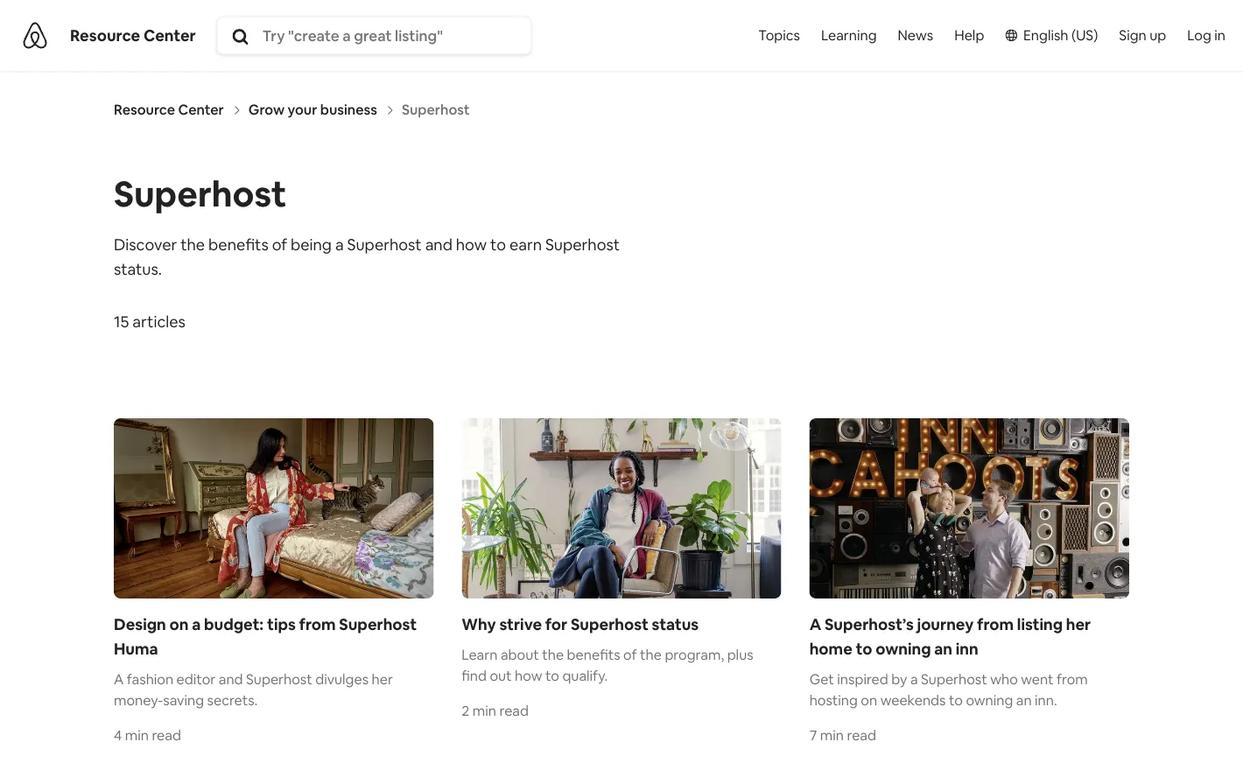 Task type: describe. For each thing, give the bounding box(es) containing it.
how inside "discover the benefits of being a superhost and how to earn superhost status."
[[456, 235, 487, 255]]

owning inside a superhost's journey from listing her home to owning an inn
[[876, 639, 931, 659]]

inn.
[[1035, 691, 1057, 709]]

home
[[809, 639, 852, 659]]

hosting
[[809, 691, 858, 709]]

0 vertical spatial resource
[[70, 25, 140, 46]]

7 min read
[[809, 726, 876, 744]]

by
[[891, 670, 907, 688]]

status
[[652, 614, 699, 635]]

a superhost's journey from listing her home to owning an inn
[[809, 614, 1091, 659]]

discover the benefits of being a superhost and how to earn superhost status.
[[114, 235, 620, 280]]

secrets.
[[207, 691, 258, 709]]

her inside a superhost's journey from listing her home to owning an inn
[[1066, 614, 1091, 635]]

superhost's
[[825, 614, 914, 635]]

superhost inside 'design on a budget: tips from superhost huma'
[[339, 614, 417, 635]]

an inside the get inspired by a superhost who went from hosting on weekends to owning an inn.
[[1016, 691, 1032, 709]]

2 horizontal spatial the
[[640, 645, 662, 663]]

benefits inside learn about the benefits of the program, plus find out how to qualify.
[[567, 645, 620, 663]]

listing
[[1017, 614, 1063, 635]]

your
[[288, 101, 317, 119]]

english
[[1023, 26, 1068, 44]]

learning button
[[810, 0, 887, 70]]

inn
[[956, 639, 978, 659]]

to inside learn about the benefits of the program, plus find out how to qualify.
[[545, 666, 559, 684]]

a for a superhost's journey from listing her home to owning an inn
[[809, 614, 821, 635]]

superhost up learn about the benefits of the program, plus find out how to qualify.
[[571, 614, 648, 635]]

read for a superhost's journey from listing her home to owning an inn
[[847, 726, 876, 744]]

on inside the get inspired by a superhost who went from hosting on weekends to owning an inn.
[[861, 691, 877, 709]]

to inside the get inspired by a superhost who went from hosting on weekends to owning an inn.
[[949, 691, 963, 709]]

sign
[[1119, 26, 1146, 44]]

up
[[1150, 26, 1166, 44]]

help link
[[944, 0, 995, 70]]

business
[[320, 101, 377, 119]]

discover
[[114, 235, 177, 255]]

a inside the get inspired by a superhost who went from hosting on weekends to owning an inn.
[[910, 670, 918, 688]]

from inside a superhost's journey from listing her home to owning an inn
[[977, 614, 1014, 635]]

get
[[809, 670, 834, 688]]

1 vertical spatial resource
[[114, 101, 175, 119]]

divulges
[[315, 670, 369, 688]]

15
[[114, 312, 129, 332]]

Search text field
[[262, 26, 528, 45]]

help
[[954, 26, 984, 44]]

topics button
[[755, 0, 803, 74]]

an inside a superhost's journey from listing her home to owning an inn
[[934, 639, 952, 659]]

read for why strive for superhost status
[[499, 701, 529, 719]]

owning inside the get inspired by a superhost who went from hosting on weekends to owning an inn.
[[966, 691, 1013, 709]]

program,
[[665, 645, 724, 663]]

1 vertical spatial center
[[178, 101, 224, 119]]

grow your business
[[248, 101, 377, 119]]

design
[[114, 614, 166, 635]]

a inside 'design on a budget: tips from superhost huma'
[[192, 614, 201, 635]]

sign up
[[1119, 26, 1166, 44]]

a inside "discover the benefits of being a superhost and how to earn superhost status."
[[335, 235, 344, 255]]

journey
[[917, 614, 974, 635]]

qualify.
[[562, 666, 608, 684]]

find
[[462, 666, 487, 684]]

resource center for the bottommost the resource center link
[[114, 101, 224, 119]]

out
[[490, 666, 512, 684]]

sign up button
[[1109, 0, 1177, 70]]

news button
[[887, 0, 944, 70]]

who
[[990, 670, 1018, 688]]

4
[[114, 726, 122, 744]]

0 vertical spatial center
[[144, 25, 196, 46]]

min for why strive for superhost status
[[473, 701, 496, 719]]

1 vertical spatial resource center link
[[114, 101, 224, 119]]

learning
[[821, 26, 877, 44]]

of inside learn about the benefits of the program, plus find out how to qualify.
[[623, 645, 637, 663]]

superhost up discover
[[114, 171, 286, 217]]

went
[[1021, 670, 1053, 688]]



Task type: vqa. For each thing, say whether or not it's contained in the screenshot.
to within the A Superhost's journey from listing her home to owning an inn
yes



Task type: locate. For each thing, give the bounding box(es) containing it.
articles
[[132, 312, 185, 332]]

her right listing
[[1066, 614, 1091, 635]]

1 horizontal spatial an
[[1016, 691, 1032, 709]]

read down hosting at the bottom right of the page
[[847, 726, 876, 744]]

topics
[[758, 26, 800, 44]]

2 horizontal spatial read
[[847, 726, 876, 744]]

resource center link
[[70, 25, 196, 46], [114, 101, 224, 119]]

of
[[272, 235, 287, 255], [623, 645, 637, 663]]

0 vertical spatial an
[[934, 639, 952, 659]]

0 vertical spatial her
[[1066, 614, 1091, 635]]

read
[[499, 701, 529, 719], [152, 726, 181, 744], [847, 726, 876, 744]]

an
[[934, 639, 952, 659], [1016, 691, 1032, 709]]

1 vertical spatial benefits
[[567, 645, 620, 663]]

why strive for superhost status
[[462, 614, 699, 635]]

0 vertical spatial of
[[272, 235, 287, 255]]

weekends
[[880, 691, 946, 709]]

learn
[[462, 645, 498, 663]]

a up home
[[809, 614, 821, 635]]

superhost right earn
[[545, 235, 620, 255]]

0 horizontal spatial of
[[272, 235, 287, 255]]

huma
[[114, 639, 158, 659]]

resource
[[70, 25, 140, 46], [114, 101, 175, 119]]

0 horizontal spatial on
[[169, 614, 189, 635]]

a left budget:
[[192, 614, 201, 635]]

0 horizontal spatial benefits
[[208, 235, 268, 255]]

english (us) button
[[995, 0, 1109, 70]]

budget:
[[204, 614, 264, 635]]

0 vertical spatial owning
[[876, 639, 931, 659]]

resource center for topmost the resource center link
[[70, 25, 196, 46]]

owning up by
[[876, 639, 931, 659]]

a right by
[[910, 670, 918, 688]]

owning
[[876, 639, 931, 659], [966, 691, 1013, 709]]

(us)
[[1071, 26, 1098, 44]]

0 horizontal spatial a
[[192, 614, 201, 635]]

a up money-
[[114, 670, 124, 688]]

from up inn.
[[1057, 670, 1088, 688]]

log in button
[[1177, 0, 1236, 70]]

and inside a fashion editor and superhost divulges her money-saving secrets.
[[219, 670, 243, 688]]

to inside "discover the benefits of being a superhost and how to earn superhost status."
[[490, 235, 506, 255]]

0 vertical spatial a
[[809, 614, 821, 635]]

inspired
[[837, 670, 888, 688]]

0 vertical spatial and
[[425, 235, 452, 255]]

2 horizontal spatial min
[[820, 726, 844, 744]]

of left being at top
[[272, 235, 287, 255]]

1 horizontal spatial benefits
[[567, 645, 620, 663]]

1 horizontal spatial on
[[861, 691, 877, 709]]

the inside "discover the benefits of being a superhost and how to earn superhost status."
[[180, 235, 205, 255]]

how down about
[[515, 666, 542, 684]]

2 horizontal spatial from
[[1057, 670, 1088, 688]]

grow your business link
[[248, 101, 377, 119]]

a for a fashion editor and superhost divulges her money-saving secrets.
[[114, 670, 124, 688]]

plus
[[727, 645, 753, 663]]

to inside a superhost's journey from listing her home to owning an inn
[[856, 639, 872, 659]]

superhost inside a fashion editor and superhost divulges her money-saving secrets.
[[246, 670, 312, 688]]

1 horizontal spatial from
[[977, 614, 1014, 635]]

a
[[809, 614, 821, 635], [114, 670, 124, 688]]

2 horizontal spatial a
[[910, 670, 918, 688]]

1 vertical spatial of
[[623, 645, 637, 663]]

1 horizontal spatial read
[[499, 701, 529, 719]]

1 horizontal spatial a
[[809, 614, 821, 635]]

editor
[[176, 670, 216, 688]]

min
[[473, 701, 496, 719], [125, 726, 149, 744], [820, 726, 844, 744]]

log
[[1187, 26, 1211, 44]]

0 horizontal spatial a
[[114, 670, 124, 688]]

1 vertical spatial on
[[861, 691, 877, 709]]

learn about the benefits of the program, plus find out how to qualify.
[[462, 645, 753, 684]]

to left "qualify."
[[545, 666, 559, 684]]

being
[[291, 235, 332, 255]]

1 vertical spatial an
[[1016, 691, 1032, 709]]

superhost down inn
[[921, 670, 987, 688]]

a woman with long dark hair sits on a bed with a gold bedspread while petting a cat. image
[[114, 419, 434, 599], [114, 419, 434, 599]]

read down the "out" at the bottom of page
[[499, 701, 529, 719]]

0 vertical spatial a
[[335, 235, 344, 255]]

from
[[299, 614, 336, 635], [977, 614, 1014, 635], [1057, 670, 1088, 688]]

and up secrets.
[[219, 670, 243, 688]]

to left earn
[[490, 235, 506, 255]]

owning down who
[[966, 691, 1013, 709]]

an left inn
[[934, 639, 952, 659]]

2
[[462, 701, 469, 719]]

for
[[545, 614, 567, 635]]

min right 2
[[473, 701, 496, 719]]

0 horizontal spatial the
[[180, 235, 205, 255]]

her right divulges
[[372, 670, 393, 688]]

1 vertical spatial and
[[219, 670, 243, 688]]

0 horizontal spatial min
[[125, 726, 149, 744]]

about
[[501, 645, 539, 663]]

resource center
[[70, 25, 196, 46], [114, 101, 224, 119]]

1 vertical spatial owning
[[966, 691, 1013, 709]]

superhost
[[114, 171, 286, 217], [347, 235, 422, 255], [545, 235, 620, 255], [339, 614, 417, 635], [571, 614, 648, 635], [246, 670, 312, 688], [921, 670, 987, 688]]

superhost down 'design on a budget: tips from superhost huma'
[[246, 670, 312, 688]]

benefits left being at top
[[208, 235, 268, 255]]

and left earn
[[425, 235, 452, 255]]

1 horizontal spatial how
[[515, 666, 542, 684]]

a fashion editor and superhost divulges her money-saving secrets.
[[114, 670, 393, 709]]

of down the why strive for superhost status
[[623, 645, 637, 663]]

2 min read
[[462, 701, 529, 719]]

her inside a fashion editor and superhost divulges her money-saving secrets.
[[372, 670, 393, 688]]

the down for
[[542, 645, 564, 663]]

4 min read
[[114, 726, 181, 744]]

0 vertical spatial benefits
[[208, 235, 268, 255]]

min for a superhost's journey from listing her home to owning an inn
[[820, 726, 844, 744]]

1 vertical spatial resource center
[[114, 101, 224, 119]]

why
[[462, 614, 496, 635]]

1 horizontal spatial owning
[[966, 691, 1013, 709]]

the right discover
[[180, 235, 205, 255]]

earn
[[509, 235, 542, 255]]

on
[[169, 614, 189, 635], [861, 691, 877, 709]]

15 articles
[[114, 312, 185, 332]]

benefits up "qualify."
[[567, 645, 620, 663]]

read for design on a budget: tips from superhost huma
[[152, 726, 181, 744]]

min right 4
[[125, 726, 149, 744]]

from up inn
[[977, 614, 1014, 635]]

a
[[335, 235, 344, 255], [192, 614, 201, 635], [910, 670, 918, 688]]

an left inn.
[[1016, 691, 1032, 709]]

2 vertical spatial a
[[910, 670, 918, 688]]

0 vertical spatial how
[[456, 235, 487, 255]]

1 horizontal spatial a
[[335, 235, 344, 255]]

1 horizontal spatial the
[[542, 645, 564, 663]]

on right design
[[169, 614, 189, 635]]

news
[[898, 26, 933, 44]]

log in
[[1187, 26, 1226, 44]]

strive
[[499, 614, 542, 635]]

to
[[490, 235, 506, 255], [856, 639, 872, 659], [545, 666, 559, 684], [949, 691, 963, 709]]

0 vertical spatial resource center
[[70, 25, 196, 46]]

and inside "discover the benefits of being a superhost and how to earn superhost status."
[[425, 235, 452, 255]]

how inside learn about the benefits of the program, plus find out how to qualify.
[[515, 666, 542, 684]]

from inside the get inspired by a superhost who went from hosting on weekends to owning an inn.
[[1057, 670, 1088, 688]]

1 vertical spatial a
[[192, 614, 201, 635]]

get inspired by a superhost who went from hosting on weekends to owning an inn.
[[809, 670, 1088, 709]]

7
[[809, 726, 817, 744]]

benefits inside "discover the benefits of being a superhost and how to earn superhost status."
[[208, 235, 268, 255]]

of inside "discover the benefits of being a superhost and how to earn superhost status."
[[272, 235, 287, 255]]

benefits
[[208, 235, 268, 255], [567, 645, 620, 663]]

how left earn
[[456, 235, 487, 255]]

a man and woman stand in front of a wall full of speakers and a sign that reads inn cahoots; the woman has a baby on her shoulders. image
[[809, 419, 1129, 599], [809, 419, 1129, 599]]

the down status
[[640, 645, 662, 663]]

0 horizontal spatial and
[[219, 670, 243, 688]]

read down saving
[[152, 726, 181, 744]]

min right 7
[[820, 726, 844, 744]]

money-
[[114, 691, 163, 709]]

tips
[[267, 614, 296, 635]]

superhost up divulges
[[339, 614, 417, 635]]

1 vertical spatial her
[[372, 670, 393, 688]]

fashion
[[127, 670, 173, 688]]

0 horizontal spatial her
[[372, 670, 393, 688]]

1 horizontal spatial her
[[1066, 614, 1091, 635]]

her
[[1066, 614, 1091, 635], [372, 670, 393, 688]]

how
[[456, 235, 487, 255], [515, 666, 542, 684]]

0 vertical spatial on
[[169, 614, 189, 635]]

a right being at top
[[335, 235, 344, 255]]

center
[[144, 25, 196, 46], [178, 101, 224, 119]]

superhost right being at top
[[347, 235, 422, 255]]

a inside a superhost's journey from listing her home to owning an inn
[[809, 614, 821, 635]]

to down superhost's
[[856, 639, 872, 659]]

1 horizontal spatial of
[[623, 645, 637, 663]]

status.
[[114, 259, 162, 280]]

0 horizontal spatial an
[[934, 639, 952, 659]]

the
[[180, 235, 205, 255], [542, 645, 564, 663], [640, 645, 662, 663]]

on inside 'design on a budget: tips from superhost huma'
[[169, 614, 189, 635]]

0 horizontal spatial read
[[152, 726, 181, 744]]

1 vertical spatial how
[[515, 666, 542, 684]]

english (us)
[[1023, 26, 1098, 44]]

a inside a fashion editor and superhost divulges her money-saving secrets.
[[114, 670, 124, 688]]

design on a budget: tips from superhost huma
[[114, 614, 417, 659]]

superhost inside the get inspired by a superhost who went from hosting on weekends to owning an inn.
[[921, 670, 987, 688]]

1 vertical spatial a
[[114, 670, 124, 688]]

in
[[1214, 26, 1226, 44]]

1 horizontal spatial and
[[425, 235, 452, 255]]

0 horizontal spatial from
[[299, 614, 336, 635]]

to right weekends
[[949, 691, 963, 709]]

from right tips
[[299, 614, 336, 635]]

0 horizontal spatial how
[[456, 235, 487, 255]]

on down inspired
[[861, 691, 877, 709]]

a woman in a multi-colored jacket sits in a chair smiling at the camera. two potted plants are on either side of her. image
[[462, 419, 781, 599], [462, 419, 781, 599]]

0 horizontal spatial owning
[[876, 639, 931, 659]]

0 vertical spatial resource center link
[[70, 25, 196, 46]]

and
[[425, 235, 452, 255], [219, 670, 243, 688]]

saving
[[163, 691, 204, 709]]

grow
[[248, 101, 285, 119]]

from inside 'design on a budget: tips from superhost huma'
[[299, 614, 336, 635]]

min for design on a budget: tips from superhost huma
[[125, 726, 149, 744]]

1 horizontal spatial min
[[473, 701, 496, 719]]



